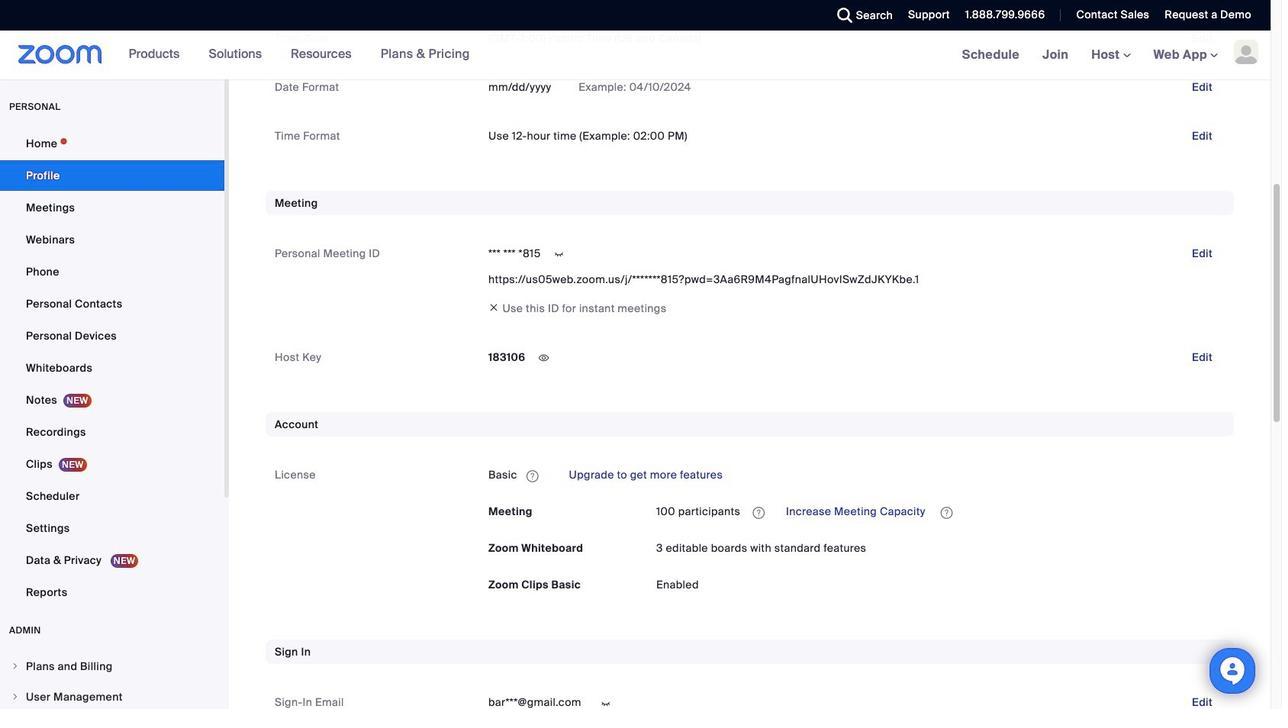 Task type: describe. For each thing, give the bounding box(es) containing it.
1 vertical spatial application
[[657, 500, 1226, 524]]

show personal meeting id image
[[547, 248, 572, 261]]

learn more about your license type image
[[525, 471, 540, 482]]

profile picture image
[[1235, 40, 1259, 64]]

2 menu item from the top
[[0, 683, 224, 709]]

1 menu item from the top
[[0, 652, 224, 681]]

admin menu menu
[[0, 652, 224, 709]]

right image
[[11, 662, 20, 671]]

hide host key image
[[532, 352, 556, 365]]

product information navigation
[[102, 31, 482, 79]]

learn more about your meeting license image
[[749, 506, 770, 520]]

personal menu menu
[[0, 128, 224, 609]]



Task type: vqa. For each thing, say whether or not it's contained in the screenshot.
Give important notes a
no



Task type: locate. For each thing, give the bounding box(es) containing it.
application
[[489, 463, 1226, 488], [657, 500, 1226, 524]]

banner
[[0, 31, 1271, 80]]

menu item
[[0, 652, 224, 681], [0, 683, 224, 709]]

zoom logo image
[[18, 45, 102, 64]]

0 vertical spatial menu item
[[0, 652, 224, 681]]

right image
[[11, 693, 20, 702]]

meetings navigation
[[951, 31, 1271, 80]]

1 vertical spatial menu item
[[0, 683, 224, 709]]

0 vertical spatial application
[[489, 463, 1226, 488]]



